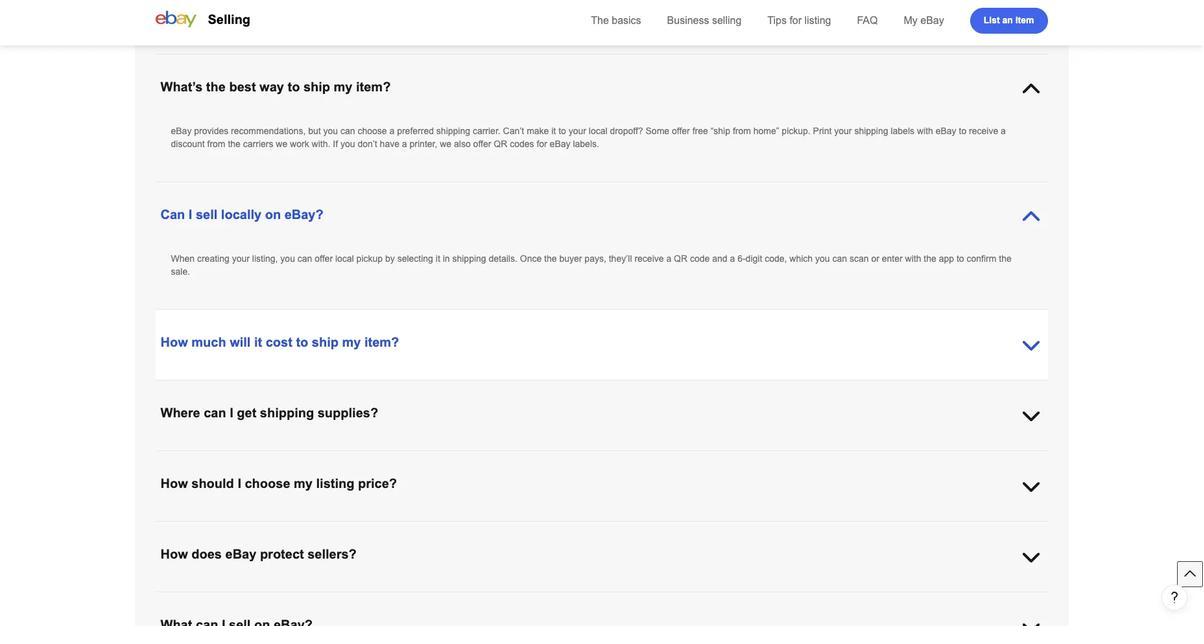 Task type: locate. For each thing, give the bounding box(es) containing it.
0 vertical spatial i
[[189, 208, 192, 222]]

we left work
[[276, 139, 288, 149]]

0 vertical spatial with
[[917, 126, 933, 136]]

0 horizontal spatial item
[[661, 523, 679, 533]]

free
[[693, 126, 708, 136]]

qr inside when creating your listing, you can offer local pickup by selecting it in shipping details. once the buyer pays, they'll receive a qr code and a 6-digit code, which you can scan or enter with the app to confirm the sale.
[[674, 254, 688, 264]]

local left 'pickup'
[[335, 254, 354, 264]]

most
[[187, 523, 207, 533]]

sell right prefer
[[816, 523, 830, 533]]

we left also in the top of the page
[[440, 139, 452, 149]]

tips for listing
[[768, 15, 831, 26]]

on
[[265, 208, 281, 222], [457, 523, 467, 533], [731, 523, 741, 533]]

shipping up also in the top of the page
[[436, 126, 470, 136]]

1 much from the top
[[192, 9, 226, 23]]

offer inside when creating your listing, you can offer local pickup by selecting it in shipping details. once the buyer pays, they'll receive a qr code and a 6-digit code, which you can scan or enter with the app to confirm the sale.
[[315, 254, 333, 264]]

price up more
[[307, 523, 327, 533]]

with right labels
[[917, 126, 933, 136]]

2 vertical spatial my
[[294, 477, 313, 491]]

and
[[712, 254, 728, 264]]

ebay
[[921, 15, 944, 26], [171, 126, 192, 136], [936, 126, 956, 136], [550, 139, 571, 149], [225, 547, 256, 562]]

to right app
[[957, 254, 964, 264]]

digit
[[746, 254, 762, 264]]

to right labels
[[959, 126, 967, 136]]

your inside for most items, we can provide a price recommendation for you based on recently sold, similar items. how you price your item can depend on how you prefer to sell it—auction or buy it now. choose a lower starting price for auctions to create more interest.
[[641, 523, 659, 533]]

1 vertical spatial receive
[[635, 254, 664, 264]]

printer,
[[410, 139, 437, 149]]

listing
[[805, 15, 831, 26], [316, 477, 354, 491]]

0 vertical spatial local
[[589, 126, 608, 136]]

0 vertical spatial from
[[733, 126, 751, 136]]

for down make
[[537, 139, 547, 149]]

i for should
[[238, 477, 241, 491]]

with right enter
[[905, 254, 921, 264]]

ebay down auctions
[[225, 547, 256, 562]]

which
[[790, 254, 813, 264]]

for inside ebay provides recommendations, but you can choose a preferred shipping carrier. can't make it to your local dropoff? some offer free "ship from home" pickup. print your shipping labels with ebay to receive a discount from the carriers we work with. if you don't have a printer, we also offer qr codes for ebay labels.
[[537, 139, 547, 149]]

code,
[[765, 254, 787, 264]]

cost right will at the left bottom of the page
[[266, 335, 292, 350]]

0 horizontal spatial offer
[[315, 254, 333, 264]]

offer left free
[[672, 126, 690, 136]]

0 vertical spatial receive
[[969, 126, 998, 136]]

it left in at the top of page
[[436, 254, 440, 264]]

you right listing,
[[280, 254, 295, 264]]

price right items.
[[619, 523, 639, 533]]

price down items,
[[203, 536, 223, 546]]

1 vertical spatial local
[[335, 254, 354, 264]]

to right make
[[559, 126, 566, 136]]

much
[[192, 9, 226, 23], [192, 335, 226, 350]]

0 vertical spatial cost
[[275, 9, 302, 23]]

ebay right labels
[[936, 126, 956, 136]]

pickup
[[357, 254, 383, 264]]

cost
[[275, 9, 302, 23], [266, 335, 292, 350]]

ebay provides recommendations, but you can choose a preferred shipping carrier. can't make it to your local dropoff? some offer free "ship from home" pickup. print your shipping labels with ebay to receive a discount from the carriers we work with. if you don't have a printer, we also offer qr codes for ebay labels.
[[171, 126, 1006, 149]]

does
[[230, 9, 260, 23], [192, 547, 222, 562]]

or right scan
[[871, 254, 879, 264]]

faq link
[[857, 15, 878, 26]]

1 horizontal spatial choose
[[358, 126, 387, 136]]

or left the buy
[[879, 523, 887, 533]]

the basics link
[[591, 15, 641, 26]]

0 horizontal spatial does
[[192, 547, 222, 562]]

listing,
[[252, 254, 278, 264]]

from right ""ship"
[[733, 126, 751, 136]]

shipping right in at the top of page
[[452, 254, 486, 264]]

2 horizontal spatial offer
[[672, 126, 690, 136]]

how should i choose my listing price?
[[161, 477, 397, 491]]

it
[[264, 9, 272, 23], [552, 126, 556, 136], [436, 254, 440, 264], [254, 335, 262, 350]]

0 vertical spatial qr
[[494, 139, 507, 149]]

prefer
[[780, 523, 804, 533]]

preferred
[[397, 126, 434, 136]]

1 vertical spatial with
[[905, 254, 921, 264]]

the left the carriers
[[228, 139, 241, 149]]

the right confirm at the right of page
[[999, 254, 1012, 264]]

with
[[917, 126, 933, 136], [905, 254, 921, 264]]

we
[[276, 139, 288, 149], [440, 139, 452, 149], [236, 523, 248, 533]]

offer down carrier. on the top left of the page
[[473, 139, 491, 149]]

local
[[589, 126, 608, 136], [335, 254, 354, 264]]

work
[[290, 139, 309, 149]]

1 horizontal spatial local
[[589, 126, 608, 136]]

on left ebay?
[[265, 208, 281, 222]]

when creating your listing, you can offer local pickup by selecting it in shipping details. once the buyer pays, they'll receive a qr code and a 6-digit code, which you can scan or enter with the app to confirm the sale.
[[171, 254, 1012, 277]]

local inside when creating your listing, you can offer local pickup by selecting it in shipping details. once the buyer pays, they'll receive a qr code and a 6-digit code, which you can scan or enter with the app to confirm the sale.
[[335, 254, 354, 264]]

1 vertical spatial item?
[[365, 335, 399, 350]]

1 vertical spatial i
[[230, 406, 233, 420]]

2 vertical spatial i
[[238, 477, 241, 491]]

1 vertical spatial qr
[[674, 254, 688, 264]]

way
[[260, 80, 284, 94]]

in
[[443, 254, 450, 264]]

price?
[[358, 477, 397, 491]]

for
[[171, 523, 185, 533]]

0 vertical spatial much
[[192, 9, 226, 23]]

sell right can
[[196, 208, 217, 222]]

i left get
[[230, 406, 233, 420]]

list
[[984, 15, 1000, 25]]

the basics
[[591, 15, 641, 26]]

can up auctions
[[250, 523, 265, 533]]

1 horizontal spatial we
[[276, 139, 288, 149]]

1 horizontal spatial i
[[230, 406, 233, 420]]

item left depend on the right of page
[[661, 523, 679, 533]]

1 vertical spatial listing
[[316, 477, 354, 491]]

1 vertical spatial cost
[[266, 335, 292, 350]]

you right items.
[[602, 523, 617, 533]]

choose up don't
[[358, 126, 387, 136]]

the right once
[[544, 254, 557, 264]]

sell?
[[321, 9, 351, 23]]

you right how
[[763, 523, 778, 533]]

how for how much will it cost to ship my item?
[[161, 335, 188, 350]]

0 vertical spatial or
[[871, 254, 879, 264]]

2 vertical spatial offer
[[315, 254, 333, 264]]

how for how should i choose my listing price?
[[161, 477, 188, 491]]

1 horizontal spatial qr
[[674, 254, 688, 264]]

can left scan
[[833, 254, 847, 264]]

what's the best way to ship my item?
[[161, 80, 391, 94]]

supplies?
[[318, 406, 378, 420]]

you
[[323, 126, 338, 136], [340, 139, 355, 149], [280, 254, 295, 264], [815, 254, 830, 264], [413, 523, 427, 533], [602, 523, 617, 533], [763, 523, 778, 533]]

creating
[[197, 254, 229, 264]]

your left depend on the right of page
[[641, 523, 659, 533]]

my ebay
[[904, 15, 944, 26]]

selling
[[208, 12, 250, 27]]

0 vertical spatial offer
[[672, 126, 690, 136]]

1 horizontal spatial on
[[457, 523, 467, 533]]

choose up provide
[[245, 477, 290, 491]]

0 horizontal spatial we
[[236, 523, 248, 533]]

2 horizontal spatial i
[[238, 477, 241, 491]]

you up if
[[323, 126, 338, 136]]

1 vertical spatial item
[[661, 523, 679, 533]]

2 horizontal spatial price
[[619, 523, 639, 533]]

0 horizontal spatial qr
[[494, 139, 507, 149]]

to
[[305, 9, 318, 23], [288, 80, 300, 94], [559, 126, 566, 136], [959, 126, 967, 136], [957, 254, 964, 264], [296, 335, 308, 350], [806, 523, 814, 533], [275, 536, 282, 546]]

0 horizontal spatial listing
[[316, 477, 354, 491]]

but
[[308, 126, 321, 136]]

cost left sell?
[[275, 9, 302, 23]]

it right will at the left bottom of the page
[[254, 335, 262, 350]]

can right listing,
[[298, 254, 312, 264]]

on left how
[[731, 523, 741, 533]]

1 vertical spatial choose
[[245, 477, 290, 491]]

1 horizontal spatial receive
[[969, 126, 998, 136]]

1 vertical spatial does
[[192, 547, 222, 562]]

selling
[[712, 15, 742, 26]]

i right can
[[189, 208, 192, 222]]

offer left 'pickup'
[[315, 254, 333, 264]]

item right an
[[1016, 15, 1034, 25]]

0 vertical spatial sell
[[196, 208, 217, 222]]

from down provides
[[207, 139, 225, 149]]

local up the labels. in the left top of the page
[[589, 126, 608, 136]]

qr
[[494, 139, 507, 149], [674, 254, 688, 264]]

2 horizontal spatial on
[[731, 523, 741, 533]]

for down items,
[[225, 536, 236, 546]]

1 horizontal spatial does
[[230, 9, 260, 23]]

0 horizontal spatial receive
[[635, 254, 664, 264]]

sell
[[196, 208, 217, 222], [816, 523, 830, 533]]

for left based
[[400, 523, 410, 533]]

with inside when creating your listing, you can offer local pickup by selecting it in shipping details. once the buyer pays, they'll receive a qr code and a 6-digit code, which you can scan or enter with the app to confirm the sale.
[[905, 254, 921, 264]]

for most items, we can provide a price recommendation for you based on recently sold, similar items. how you price your item can depend on how you prefer to sell it—auction or buy it now. choose a lower starting price for auctions to create more interest.
[[171, 523, 1001, 546]]

now.
[[915, 523, 936, 533]]

will
[[230, 335, 251, 350]]

we up auctions
[[236, 523, 248, 533]]

1 horizontal spatial listing
[[805, 15, 831, 26]]

0 vertical spatial choose
[[358, 126, 387, 136]]

an
[[1002, 15, 1013, 25]]

listing right tips
[[805, 15, 831, 26]]

ebay up discount on the left top
[[171, 126, 192, 136]]

where
[[161, 406, 200, 420]]

0 horizontal spatial from
[[207, 139, 225, 149]]

by
[[385, 254, 395, 264]]

how inside for most items, we can provide a price recommendation for you based on recently sold, similar items. how you price your item can depend on how you prefer to sell it—auction or buy it now. choose a lower starting price for auctions to create more interest.
[[581, 523, 599, 533]]

0 horizontal spatial on
[[265, 208, 281, 222]]

locally
[[221, 208, 261, 222]]

receive
[[969, 126, 998, 136], [635, 254, 664, 264]]

0 vertical spatial item
[[1016, 15, 1034, 25]]

2 much from the top
[[192, 335, 226, 350]]

1 horizontal spatial sell
[[816, 523, 830, 533]]

it right make
[[552, 126, 556, 136]]

your left listing,
[[232, 254, 250, 264]]

where can i get shipping supplies?
[[161, 406, 378, 420]]

tips for listing link
[[768, 15, 831, 26]]

listing left the price?
[[316, 477, 354, 491]]

you right which
[[815, 254, 830, 264]]

0 vertical spatial does
[[230, 9, 260, 23]]

what's
[[161, 80, 203, 94]]

choose
[[358, 126, 387, 136], [245, 477, 290, 491]]

qr down can't
[[494, 139, 507, 149]]

i
[[189, 208, 192, 222], [230, 406, 233, 420], [238, 477, 241, 491]]

details.
[[489, 254, 518, 264]]

1 vertical spatial sell
[[816, 523, 830, 533]]

basics
[[612, 15, 641, 26]]

1 horizontal spatial offer
[[473, 139, 491, 149]]

1 vertical spatial or
[[879, 523, 887, 533]]

my
[[334, 80, 353, 94], [342, 335, 361, 350], [294, 477, 313, 491]]

i right 'should'
[[238, 477, 241, 491]]

your right the print on the top of page
[[834, 126, 852, 136]]

0 vertical spatial my
[[334, 80, 353, 94]]

1 vertical spatial much
[[192, 335, 226, 350]]

your
[[569, 126, 586, 136], [834, 126, 852, 136], [232, 254, 250, 264], [641, 523, 659, 533]]

or
[[871, 254, 879, 264], [879, 523, 887, 533]]

based
[[430, 523, 455, 533]]

don't
[[358, 139, 377, 149]]

qr left code
[[674, 254, 688, 264]]

how for how much does it cost to sell?
[[161, 9, 188, 23]]

can right "but"
[[341, 126, 355, 136]]

my ebay link
[[904, 15, 944, 26]]

item
[[1016, 15, 1034, 25], [661, 523, 679, 533]]

the
[[206, 80, 226, 94], [228, 139, 241, 149], [544, 254, 557, 264], [924, 254, 937, 264], [999, 254, 1012, 264]]

0 horizontal spatial local
[[335, 254, 354, 264]]

on right based
[[457, 523, 467, 533]]



Task type: describe. For each thing, give the bounding box(es) containing it.
to inside when creating your listing, you can offer local pickup by selecting it in shipping details. once the buyer pays, they'll receive a qr code and a 6-digit code, which you can scan or enter with the app to confirm the sale.
[[957, 254, 964, 264]]

recently
[[470, 523, 502, 533]]

can left get
[[204, 406, 226, 420]]

sell inside for most items, we can provide a price recommendation for you based on recently sold, similar items. how you price your item can depend on how you prefer to sell it—auction or buy it now. choose a lower starting price for auctions to create more interest.
[[816, 523, 830, 533]]

1 horizontal spatial from
[[733, 126, 751, 136]]

interest.
[[336, 536, 368, 546]]

sellers?
[[308, 547, 357, 562]]

enter
[[882, 254, 903, 264]]

how for how does ebay protect sellers?
[[161, 547, 188, 562]]

protect
[[260, 547, 304, 562]]

dropoff?
[[610, 126, 643, 136]]

print
[[813, 126, 832, 136]]

1 horizontal spatial item
[[1016, 15, 1034, 25]]

to right will at the left bottom of the page
[[296, 335, 308, 350]]

it—auction
[[833, 523, 877, 533]]

cost for will
[[266, 335, 292, 350]]

recommendations,
[[231, 126, 306, 136]]

depend
[[698, 523, 729, 533]]

ebay?
[[285, 208, 323, 222]]

provides
[[194, 126, 228, 136]]

ebay left the labels. in the left top of the page
[[550, 139, 571, 149]]

receive inside ebay provides recommendations, but you can choose a preferred shipping carrier. can't make it to your local dropoff? some offer free "ship from home" pickup. print your shipping labels with ebay to receive a discount from the carriers we work with. if you don't have a printer, we also offer qr codes for ebay labels.
[[969, 126, 998, 136]]

the
[[591, 15, 609, 26]]

qr inside ebay provides recommendations, but you can choose a preferred shipping carrier. can't make it to your local dropoff? some offer free "ship from home" pickup. print your shipping labels with ebay to receive a discount from the carriers we work with. if you don't have a printer, we also offer qr codes for ebay labels.
[[494, 139, 507, 149]]

starting
[[171, 536, 201, 546]]

the left best on the left of page
[[206, 80, 226, 94]]

app
[[939, 254, 954, 264]]

to right prefer
[[806, 523, 814, 533]]

cost for does
[[275, 9, 302, 23]]

receive inside when creating your listing, you can offer local pickup by selecting it in shipping details. once the buyer pays, they'll receive a qr code and a 6-digit code, which you can scan or enter with the app to confirm the sale.
[[635, 254, 664, 264]]

business selling
[[667, 15, 742, 26]]

codes
[[510, 139, 534, 149]]

we inside for most items, we can provide a price recommendation for you based on recently sold, similar items. how you price your item can depend on how you prefer to sell it—auction or buy it now. choose a lower starting price for auctions to create more interest.
[[236, 523, 248, 533]]

with.
[[312, 139, 330, 149]]

recommendation
[[329, 523, 397, 533]]

provide
[[267, 523, 297, 533]]

sold,
[[504, 523, 523, 533]]

should
[[192, 477, 234, 491]]

i for can
[[230, 406, 233, 420]]

list an item link
[[970, 8, 1048, 34]]

0 horizontal spatial price
[[203, 536, 223, 546]]

how much will it cost to ship my item?
[[161, 335, 399, 350]]

some
[[646, 126, 669, 136]]

much for does
[[192, 9, 226, 23]]

tips
[[768, 15, 787, 26]]

similar
[[526, 523, 552, 533]]

once
[[520, 254, 542, 264]]

list an item
[[984, 15, 1034, 25]]

can inside ebay provides recommendations, but you can choose a preferred shipping carrier. can't make it to your local dropoff? some offer free "ship from home" pickup. print your shipping labels with ebay to receive a discount from the carriers we work with. if you don't have a printer, we also offer qr codes for ebay labels.
[[341, 126, 355, 136]]

with inside ebay provides recommendations, but you can choose a preferred shipping carrier. can't make it to your local dropoff? some offer free "ship from home" pickup. print your shipping labels with ebay to receive a discount from the carriers we work with. if you don't have a printer, we also offer qr codes for ebay labels.
[[917, 126, 933, 136]]

can't
[[503, 126, 524, 136]]

if
[[333, 139, 338, 149]]

item inside for most items, we can provide a price recommendation for you based on recently sold, similar items. how you price your item can depend on how you prefer to sell it—auction or buy it now. choose a lower starting price for auctions to create more interest.
[[661, 523, 679, 533]]

choose inside ebay provides recommendations, but you can choose a preferred shipping carrier. can't make it to your local dropoff? some offer free "ship from home" pickup. print your shipping labels with ebay to receive a discount from the carriers we work with. if you don't have a printer, we also offer qr codes for ebay labels.
[[358, 126, 387, 136]]

or inside for most items, we can provide a price recommendation for you based on recently sold, similar items. how you price your item can depend on how you prefer to sell it—auction or buy it now. choose a lower starting price for auctions to create more interest.
[[879, 523, 887, 533]]

1 horizontal spatial price
[[307, 523, 327, 533]]

can i sell locally on ebay?
[[161, 208, 323, 222]]

to down provide
[[275, 536, 282, 546]]

lower
[[979, 523, 1001, 533]]

more
[[313, 536, 333, 546]]

0 vertical spatial ship
[[303, 80, 330, 94]]

to left sell?
[[305, 9, 318, 23]]

code
[[690, 254, 710, 264]]

labels
[[891, 126, 915, 136]]

your inside when creating your listing, you can offer local pickup by selecting it in shipping details. once the buyer pays, they'll receive a qr code and a 6-digit code, which you can scan or enter with the app to confirm the sale.
[[232, 254, 250, 264]]

much for will
[[192, 335, 226, 350]]

you left based
[[413, 523, 427, 533]]

choose
[[938, 523, 969, 533]]

it inside when creating your listing, you can offer local pickup by selecting it in shipping details. once the buyer pays, they'll receive a qr code and a 6-digit code, which you can scan or enter with the app to confirm the sale.
[[436, 254, 440, 264]]

shipping inside when creating your listing, you can offer local pickup by selecting it in shipping details. once the buyer pays, they'll receive a qr code and a 6-digit code, which you can scan or enter with the app to confirm the sale.
[[452, 254, 486, 264]]

1 vertical spatial ship
[[312, 335, 339, 350]]

shipping right get
[[260, 406, 314, 420]]

buyer
[[559, 254, 582, 264]]

business
[[667, 15, 709, 26]]

how
[[744, 523, 760, 533]]

pays,
[[585, 254, 606, 264]]

to right way
[[288, 80, 300, 94]]

the inside ebay provides recommendations, but you can choose a preferred shipping carrier. can't make it to your local dropoff? some offer free "ship from home" pickup. print your shipping labels with ebay to receive a discount from the carriers we work with. if you don't have a printer, we also offer qr codes for ebay labels.
[[228, 139, 241, 149]]

or inside when creating your listing, you can offer local pickup by selecting it in shipping details. once the buyer pays, they'll receive a qr code and a 6-digit code, which you can scan or enter with the app to confirm the sale.
[[871, 254, 879, 264]]

auctions
[[239, 536, 272, 546]]

my
[[904, 15, 918, 26]]

for right tips
[[790, 15, 802, 26]]

your up the labels. in the left top of the page
[[569, 126, 586, 136]]

also
[[454, 139, 471, 149]]

2 horizontal spatial we
[[440, 139, 452, 149]]

1 vertical spatial from
[[207, 139, 225, 149]]

sale.
[[171, 267, 190, 277]]

how does ebay protect sellers?
[[161, 547, 357, 562]]

it right selling
[[264, 9, 272, 23]]

help, opens dialogs image
[[1168, 592, 1181, 605]]

carrier.
[[473, 126, 501, 136]]

6-
[[738, 254, 746, 264]]

1 vertical spatial offer
[[473, 139, 491, 149]]

create
[[285, 536, 310, 546]]

items.
[[554, 523, 579, 533]]

they'll
[[609, 254, 632, 264]]

0 horizontal spatial sell
[[196, 208, 217, 222]]

0 vertical spatial listing
[[805, 15, 831, 26]]

1 vertical spatial my
[[342, 335, 361, 350]]

can
[[161, 208, 185, 222]]

scan
[[850, 254, 869, 264]]

labels.
[[573, 139, 599, 149]]

make
[[527, 126, 549, 136]]

ebay right 'my'
[[921, 15, 944, 26]]

pickup.
[[782, 126, 811, 136]]

faq
[[857, 15, 878, 26]]

it
[[908, 523, 913, 533]]

have
[[380, 139, 400, 149]]

home"
[[754, 126, 779, 136]]

how much does it cost to sell?
[[161, 9, 351, 23]]

carriers
[[243, 139, 273, 149]]

you right if
[[340, 139, 355, 149]]

when
[[171, 254, 195, 264]]

0 horizontal spatial i
[[189, 208, 192, 222]]

get
[[237, 406, 256, 420]]

confirm
[[967, 254, 997, 264]]

shipping left labels
[[855, 126, 888, 136]]

business selling link
[[667, 15, 742, 26]]

"ship
[[711, 126, 730, 136]]

0 horizontal spatial choose
[[245, 477, 290, 491]]

can left depend on the right of page
[[681, 523, 696, 533]]

best
[[229, 80, 256, 94]]

items,
[[209, 523, 233, 533]]

local inside ebay provides recommendations, but you can choose a preferred shipping carrier. can't make it to your local dropoff? some offer free "ship from home" pickup. print your shipping labels with ebay to receive a discount from the carriers we work with. if you don't have a printer, we also offer qr codes for ebay labels.
[[589, 126, 608, 136]]

it inside ebay provides recommendations, but you can choose a preferred shipping carrier. can't make it to your local dropoff? some offer free "ship from home" pickup. print your shipping labels with ebay to receive a discount from the carriers we work with. if you don't have a printer, we also offer qr codes for ebay labels.
[[552, 126, 556, 136]]

0 vertical spatial item?
[[356, 80, 391, 94]]

the left app
[[924, 254, 937, 264]]



Task type: vqa. For each thing, say whether or not it's contained in the screenshot.
How should I choose my listing price?'s How
yes



